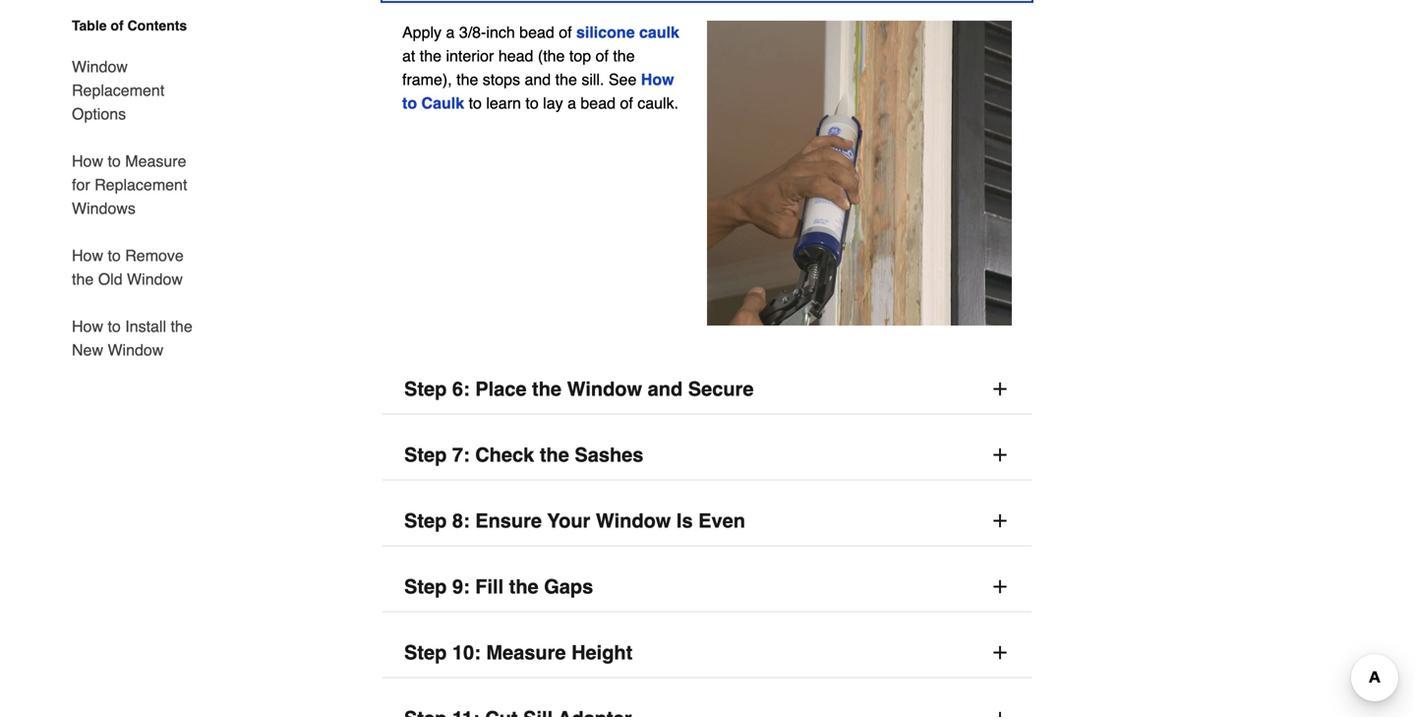 Task type: describe. For each thing, give the bounding box(es) containing it.
the inside how to install the new window
[[171, 317, 193, 335]]

to for install
[[108, 317, 121, 335]]

sill.
[[582, 70, 604, 88]]

1 horizontal spatial bead
[[581, 94, 616, 112]]

step for step 6: place the window and secure
[[404, 378, 447, 401]]

to left lay
[[526, 94, 539, 112]]

how to install the new window link
[[72, 303, 204, 362]]

frame),
[[402, 70, 452, 88]]

how to caulk
[[402, 70, 674, 112]]

bead inside the apply a 3/8-inch bead of silicone caulk at the interior head (the top of the frame), the stops and the sill. see
[[520, 23, 555, 41]]

sashes
[[575, 444, 644, 467]]

windows
[[72, 199, 136, 217]]

how to measure for replacement windows link
[[72, 138, 204, 232]]

caulk
[[639, 23, 680, 41]]

to for measure
[[108, 152, 121, 170]]

table of contents element
[[56, 16, 204, 362]]

window inside how to remove the old window
[[127, 270, 183, 288]]

how for how to install the new window
[[72, 317, 103, 335]]

window inside how to install the new window
[[108, 341, 164, 359]]

contents
[[127, 18, 187, 33]]

old
[[98, 270, 123, 288]]

0 vertical spatial replacement
[[72, 81, 165, 99]]

the inside 'button'
[[532, 378, 562, 401]]

the right at
[[420, 47, 442, 65]]

even
[[699, 510, 746, 532]]

of down see
[[620, 94, 633, 112]]

how to remove the old window link
[[72, 232, 204, 303]]

check
[[475, 444, 534, 467]]

to left learn
[[469, 94, 482, 112]]

window inside button
[[596, 510, 671, 532]]

plus image for step 6: place the window and secure
[[991, 379, 1010, 399]]

your
[[547, 510, 591, 532]]

plus image for step 9: fill the gaps
[[991, 577, 1010, 597]]

window inside 'button'
[[567, 378, 642, 401]]

interior
[[446, 47, 494, 65]]

the down interior
[[457, 70, 478, 88]]

step 8: ensure your window is even button
[[383, 497, 1032, 547]]

step 6: place the window and secure
[[404, 378, 754, 401]]

new
[[72, 341, 103, 359]]

step 10: measure height button
[[383, 628, 1032, 679]]

caulk.
[[638, 94, 679, 112]]

height
[[572, 642, 633, 664]]

silicone
[[577, 23, 635, 41]]

the inside how to remove the old window
[[72, 270, 94, 288]]

step for step 10: measure height
[[404, 642, 447, 664]]

and inside 'button'
[[648, 378, 683, 401]]

plus image for step 10: measure height
[[991, 643, 1010, 663]]

gaps
[[544, 576, 593, 598]]

(the
[[538, 47, 565, 65]]

step 7: check the sashes button
[[383, 431, 1032, 481]]

the up to learn to lay a bead of caulk.
[[555, 70, 577, 88]]

step for step 9: fill the gaps
[[404, 576, 447, 598]]

of inside table of contents element
[[111, 18, 124, 33]]

place
[[475, 378, 527, 401]]

apply a 3/8-inch bead of silicone caulk at the interior head (the top of the frame), the stops and the sill. see
[[402, 23, 680, 88]]

ensure
[[475, 510, 542, 532]]

top
[[569, 47, 591, 65]]

a inside the apply a 3/8-inch bead of silicone caulk at the interior head (the top of the frame), the stops and the sill. see
[[446, 23, 455, 41]]

10:
[[452, 642, 481, 664]]

table of contents
[[72, 18, 187, 33]]

step 9: fill the gaps
[[404, 576, 593, 598]]

plus image for step 7: check the sashes
[[991, 445, 1010, 465]]

and inside the apply a 3/8-inch bead of silicone caulk at the interior head (the top of the frame), the stops and the sill. see
[[525, 70, 551, 88]]

step 7: check the sashes
[[404, 444, 644, 467]]

table
[[72, 18, 107, 33]]

6:
[[452, 378, 470, 401]]

to learn to lay a bead of caulk.
[[464, 94, 679, 112]]

how to remove the old window
[[72, 246, 184, 288]]

how to install the new window
[[72, 317, 193, 359]]



Task type: locate. For each thing, give the bounding box(es) containing it.
to up old
[[108, 246, 121, 265]]

measure
[[125, 152, 186, 170], [486, 642, 566, 664]]

the
[[420, 47, 442, 65], [613, 47, 635, 65], [457, 70, 478, 88], [555, 70, 577, 88], [72, 270, 94, 288], [171, 317, 193, 335], [532, 378, 562, 401], [540, 444, 569, 467], [509, 576, 539, 598]]

step
[[404, 378, 447, 401], [404, 444, 447, 467], [404, 510, 447, 532], [404, 576, 447, 598], [404, 642, 447, 664]]

measure right 10:
[[486, 642, 566, 664]]

how up the caulk.
[[641, 70, 674, 88]]

1 plus image from the top
[[991, 379, 1010, 399]]

bead
[[520, 23, 555, 41], [581, 94, 616, 112]]

window down install
[[108, 341, 164, 359]]

at
[[402, 47, 415, 65]]

5 plus image from the top
[[991, 643, 1010, 663]]

plus image inside step 8: ensure your window is even button
[[991, 511, 1010, 531]]

step left "9:"
[[404, 576, 447, 598]]

of right table
[[111, 18, 124, 33]]

window down remove
[[127, 270, 183, 288]]

0 vertical spatial bead
[[520, 23, 555, 41]]

1 vertical spatial measure
[[486, 642, 566, 664]]

step 6: place the window and secure button
[[383, 365, 1032, 415]]

replacement inside the how to measure for replacement windows
[[95, 176, 187, 194]]

0 vertical spatial measure
[[125, 152, 186, 170]]

measure inside button
[[486, 642, 566, 664]]

to for caulk
[[402, 94, 417, 112]]

plus image inside the step 10: measure height button
[[991, 643, 1010, 663]]

to left install
[[108, 317, 121, 335]]

0 horizontal spatial a
[[446, 23, 455, 41]]

step inside step 7: check the sashes button
[[404, 444, 447, 467]]

step 9: fill the gaps button
[[383, 562, 1032, 613]]

the right fill
[[509, 576, 539, 598]]

options
[[72, 105, 126, 123]]

how up old
[[72, 246, 103, 265]]

stops
[[483, 70, 520, 88]]

how for how to caulk
[[641, 70, 674, 88]]

0 horizontal spatial and
[[525, 70, 551, 88]]

how for how to measure for replacement windows
[[72, 152, 103, 170]]

secure
[[688, 378, 754, 401]]

how to caulk link
[[402, 70, 674, 112]]

step for step 8: ensure your window is even
[[404, 510, 447, 532]]

step left 10:
[[404, 642, 447, 664]]

how up the new
[[72, 317, 103, 335]]

to for remove
[[108, 246, 121, 265]]

measure inside the how to measure for replacement windows
[[125, 152, 186, 170]]

measure for to
[[125, 152, 186, 170]]

4 step from the top
[[404, 576, 447, 598]]

step left 7:
[[404, 444, 447, 467]]

step inside step 9: fill the gaps button
[[404, 576, 447, 598]]

learn
[[486, 94, 521, 112]]

3 plus image from the top
[[991, 511, 1010, 531]]

measure for 10:
[[486, 642, 566, 664]]

7:
[[452, 444, 470, 467]]

3/8-
[[459, 23, 486, 41]]

to down frame),
[[402, 94, 417, 112]]

window up sashes
[[567, 378, 642, 401]]

1 vertical spatial replacement
[[95, 176, 187, 194]]

for
[[72, 176, 90, 194]]

4 plus image from the top
[[991, 577, 1010, 597]]

replacement
[[72, 81, 165, 99], [95, 176, 187, 194]]

1 horizontal spatial measure
[[486, 642, 566, 664]]

5 step from the top
[[404, 642, 447, 664]]

step 8: ensure your window is even
[[404, 510, 746, 532]]

plus image
[[991, 379, 1010, 399], [991, 445, 1010, 465], [991, 511, 1010, 531], [991, 577, 1010, 597], [991, 643, 1010, 663], [991, 709, 1010, 717]]

plus image inside step 6: place the window and secure 'button'
[[991, 379, 1010, 399]]

apply
[[402, 23, 442, 41]]

how inside how to remove the old window
[[72, 246, 103, 265]]

is
[[677, 510, 693, 532]]

window
[[72, 58, 128, 76], [127, 270, 183, 288], [108, 341, 164, 359], [567, 378, 642, 401], [596, 510, 671, 532]]

step for step 7: check the sashes
[[404, 444, 447, 467]]

3 step from the top
[[404, 510, 447, 532]]

0 horizontal spatial bead
[[520, 23, 555, 41]]

a
[[446, 23, 455, 41], [568, 94, 576, 112]]

step inside step 8: ensure your window is even button
[[404, 510, 447, 532]]

see
[[609, 70, 637, 88]]

plus image inside step 9: fill the gaps button
[[991, 577, 1010, 597]]

window replacement options
[[72, 58, 165, 123]]

2 plus image from the top
[[991, 445, 1010, 465]]

the left old
[[72, 270, 94, 288]]

window inside window replacement options
[[72, 58, 128, 76]]

measure up windows
[[125, 152, 186, 170]]

step left the '6:'
[[404, 378, 447, 401]]

step inside button
[[404, 642, 447, 664]]

to up windows
[[108, 152, 121, 170]]

2 step from the top
[[404, 444, 447, 467]]

6 plus image from the top
[[991, 709, 1010, 717]]

install
[[125, 317, 166, 335]]

how up for
[[72, 152, 103, 170]]

1 vertical spatial and
[[648, 378, 683, 401]]

replacement up windows
[[95, 176, 187, 194]]

a left 3/8-
[[446, 23, 455, 41]]

how inside how to caulk
[[641, 70, 674, 88]]

lay
[[543, 94, 563, 112]]

and left secure
[[648, 378, 683, 401]]

1 step from the top
[[404, 378, 447, 401]]

9:
[[452, 576, 470, 598]]

inch
[[486, 23, 515, 41]]

a right lay
[[568, 94, 576, 112]]

the up see
[[613, 47, 635, 65]]

0 vertical spatial a
[[446, 23, 455, 41]]

of up (the
[[559, 23, 572, 41]]

of
[[111, 18, 124, 33], [559, 23, 572, 41], [596, 47, 609, 65], [620, 94, 633, 112]]

silicone caulk link
[[577, 23, 680, 41]]

the right install
[[171, 317, 193, 335]]

step 10: measure height
[[404, 642, 633, 664]]

how to measure for replacement windows
[[72, 152, 187, 217]]

of right top
[[596, 47, 609, 65]]

caulk
[[422, 94, 464, 112]]

to inside how to caulk
[[402, 94, 417, 112]]

the right check
[[540, 444, 569, 467]]

replacement up options on the top left
[[72, 81, 165, 99]]

step left 8:
[[404, 510, 447, 532]]

window down table
[[72, 58, 128, 76]]

and
[[525, 70, 551, 88], [648, 378, 683, 401]]

1 vertical spatial bead
[[581, 94, 616, 112]]

fill
[[475, 576, 504, 598]]

0 horizontal spatial measure
[[125, 152, 186, 170]]

bead down sill.
[[581, 94, 616, 112]]

step inside step 6: place the window and secure 'button'
[[404, 378, 447, 401]]

bead up (the
[[520, 23, 555, 41]]

window replacement options link
[[72, 43, 204, 138]]

remove
[[125, 246, 184, 265]]

plus image inside step 7: check the sashes button
[[991, 445, 1010, 465]]

0 vertical spatial and
[[525, 70, 551, 88]]

how inside how to install the new window
[[72, 317, 103, 335]]

the right place
[[532, 378, 562, 401]]

head
[[499, 47, 534, 65]]

1 horizontal spatial a
[[568, 94, 576, 112]]

how for how to remove the old window
[[72, 246, 103, 265]]

a person laying caulk for a replacement window. image
[[707, 21, 1012, 325]]

1 horizontal spatial and
[[648, 378, 683, 401]]

8:
[[452, 510, 470, 532]]

to inside how to remove the old window
[[108, 246, 121, 265]]

and down (the
[[525, 70, 551, 88]]

how
[[641, 70, 674, 88], [72, 152, 103, 170], [72, 246, 103, 265], [72, 317, 103, 335]]

to inside the how to measure for replacement windows
[[108, 152, 121, 170]]

plus image for step 8: ensure your window is even
[[991, 511, 1010, 531]]

to inside how to install the new window
[[108, 317, 121, 335]]

how inside the how to measure for replacement windows
[[72, 152, 103, 170]]

window left the is
[[596, 510, 671, 532]]

to
[[402, 94, 417, 112], [469, 94, 482, 112], [526, 94, 539, 112], [108, 152, 121, 170], [108, 246, 121, 265], [108, 317, 121, 335]]

1 vertical spatial a
[[568, 94, 576, 112]]



Task type: vqa. For each thing, say whether or not it's contained in the screenshot.
DAYS
no



